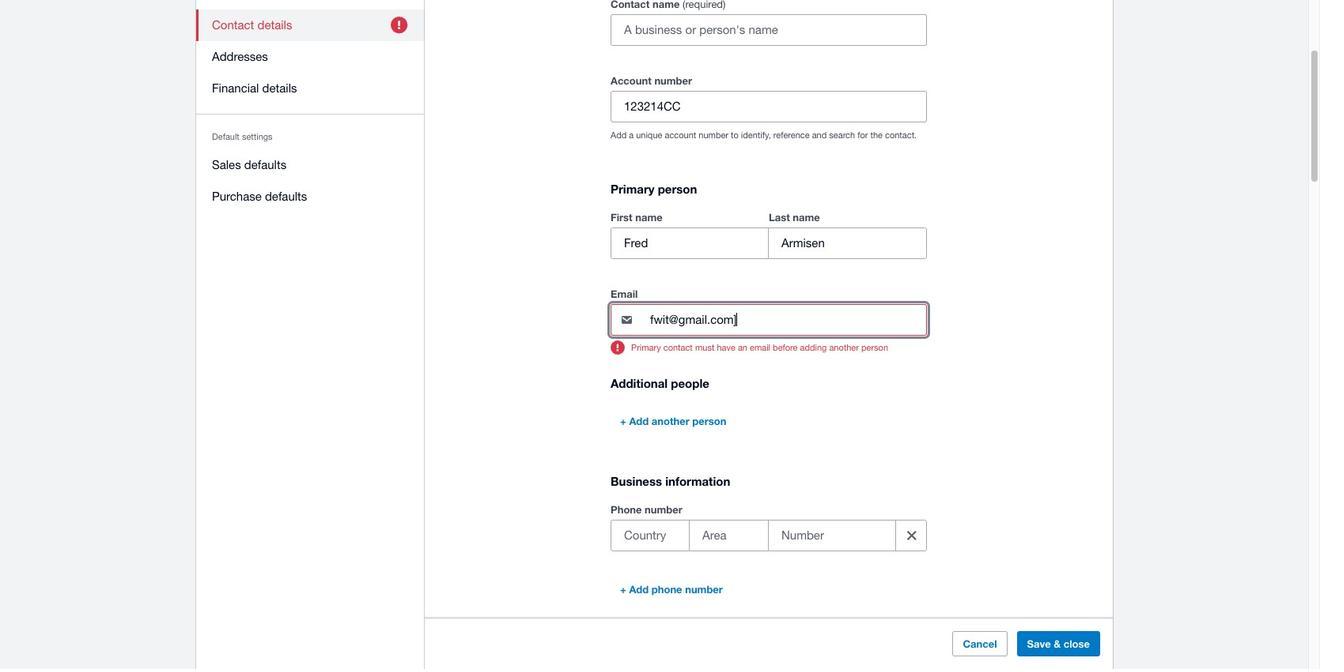 Task type: locate. For each thing, give the bounding box(es) containing it.
add inside button
[[629, 415, 649, 428]]

person right 'adding'
[[861, 343, 888, 353]]

menu
[[196, 0, 425, 222]]

business
[[611, 475, 662, 489]]

primary for primary person
[[611, 182, 655, 196]]

phone number
[[611, 504, 682, 517]]

+ add another person
[[620, 415, 726, 428]]

cancel button
[[953, 632, 1007, 657]]

primary person
[[611, 182, 697, 196]]

another right 'adding'
[[829, 343, 859, 353]]

settings
[[242, 132, 273, 142]]

before
[[773, 343, 798, 353]]

add
[[611, 131, 627, 140], [629, 415, 649, 428], [629, 584, 649, 597]]

group
[[611, 208, 927, 260]]

add left phone
[[629, 584, 649, 597]]

save
[[1027, 638, 1051, 651]]

details right contact
[[257, 18, 292, 32]]

1 horizontal spatial name
[[793, 211, 820, 224]]

1 name from the left
[[635, 211, 663, 224]]

search
[[829, 131, 855, 140]]

0 vertical spatial details
[[257, 18, 292, 32]]

Last name field
[[769, 229, 926, 259]]

primary
[[611, 182, 655, 196], [631, 343, 661, 353]]

0 horizontal spatial name
[[635, 211, 663, 224]]

+ down additional
[[620, 415, 626, 428]]

+ inside button
[[620, 415, 626, 428]]

contact details
[[212, 18, 292, 32]]

2 vertical spatial add
[[629, 584, 649, 597]]

details for financial details
[[262, 81, 297, 95]]

account
[[611, 75, 652, 87]]

0 horizontal spatial another
[[652, 415, 689, 428]]

email
[[611, 288, 638, 301]]

0 vertical spatial primary
[[611, 182, 655, 196]]

account
[[665, 131, 696, 140]]

1 horizontal spatial another
[[829, 343, 859, 353]]

default
[[212, 132, 240, 142]]

+
[[620, 415, 626, 428], [620, 584, 626, 597]]

number
[[654, 75, 692, 87], [699, 131, 728, 140], [645, 504, 682, 517], [685, 584, 723, 597]]

another
[[829, 343, 859, 353], [652, 415, 689, 428]]

number down business information
[[645, 504, 682, 517]]

add inside "button"
[[629, 584, 649, 597]]

details down addresses link
[[262, 81, 297, 95]]

sales
[[212, 158, 241, 172]]

primary up first name
[[611, 182, 655, 196]]

1 vertical spatial defaults
[[265, 190, 307, 203]]

another down "additional people"
[[652, 415, 689, 428]]

2 name from the left
[[793, 211, 820, 224]]

+ left phone
[[620, 584, 626, 597]]

2 + from the top
[[620, 584, 626, 597]]

details
[[257, 18, 292, 32], [262, 81, 297, 95]]

first name
[[611, 211, 663, 224]]

A business or person's name field
[[611, 15, 926, 45]]

+ for + add phone number
[[620, 584, 626, 597]]

1 vertical spatial another
[[652, 415, 689, 428]]

person up first name
[[658, 182, 697, 196]]

adding
[[800, 343, 827, 353]]

0 vertical spatial defaults
[[244, 158, 286, 172]]

add left the a
[[611, 131, 627, 140]]

1 vertical spatial add
[[629, 415, 649, 428]]

phone number group
[[611, 521, 927, 552]]

+ add phone number
[[620, 584, 723, 597]]

defaults for purchase defaults
[[265, 190, 307, 203]]

number right phone
[[685, 584, 723, 597]]

financial details link
[[196, 73, 425, 104]]

person
[[658, 182, 697, 196], [861, 343, 888, 353], [692, 415, 726, 428]]

financial details
[[212, 81, 297, 95]]

number left to
[[699, 131, 728, 140]]

remove phone number image
[[896, 521, 927, 552]]

default settings
[[212, 132, 273, 142]]

name right 'last'
[[793, 211, 820, 224]]

add down additional
[[629, 415, 649, 428]]

2 vertical spatial person
[[692, 415, 726, 428]]

the
[[870, 131, 883, 140]]

primary left 'contact'
[[631, 343, 661, 353]]

1 vertical spatial primary
[[631, 343, 661, 353]]

1 + from the top
[[620, 415, 626, 428]]

close
[[1064, 638, 1090, 651]]

name right first
[[635, 211, 663, 224]]

number right account
[[654, 75, 692, 87]]

name
[[635, 211, 663, 224], [793, 211, 820, 224]]

defaults
[[244, 158, 286, 172], [265, 190, 307, 203]]

defaults down sales defaults link at the top left of the page
[[265, 190, 307, 203]]

1 vertical spatial +
[[620, 584, 626, 597]]

Area field
[[690, 521, 768, 551]]

details for contact details
[[257, 18, 292, 32]]

+ for + add another person
[[620, 415, 626, 428]]

+ add phone number button
[[611, 578, 732, 603]]

+ inside "button"
[[620, 584, 626, 597]]

primary contact must have an email before adding another person
[[631, 343, 888, 353]]

defaults down settings
[[244, 158, 286, 172]]

cancel
[[963, 638, 997, 651]]

additional people
[[611, 377, 709, 391]]

business information
[[611, 475, 730, 489]]

Account number field
[[611, 92, 926, 122]]

person inside + add another person button
[[692, 415, 726, 428]]

First name field
[[611, 229, 768, 259]]

last name
[[769, 211, 820, 224]]

person down the people
[[692, 415, 726, 428]]

0 vertical spatial +
[[620, 415, 626, 428]]

must
[[695, 343, 714, 353]]

1 vertical spatial details
[[262, 81, 297, 95]]



Task type: describe. For each thing, give the bounding box(es) containing it.
another inside button
[[652, 415, 689, 428]]

sales defaults
[[212, 158, 286, 172]]

for
[[858, 131, 868, 140]]

a
[[629, 131, 634, 140]]

additional
[[611, 377, 668, 391]]

first
[[611, 211, 632, 224]]

phone
[[611, 504, 642, 517]]

save & close
[[1027, 638, 1090, 651]]

save & close button
[[1017, 632, 1100, 657]]

contact.
[[885, 131, 917, 140]]

purchase
[[212, 190, 262, 203]]

0 vertical spatial person
[[658, 182, 697, 196]]

defaults for sales defaults
[[244, 158, 286, 172]]

name for last name
[[793, 211, 820, 224]]

and
[[812, 131, 827, 140]]

identify,
[[741, 131, 771, 140]]

contact
[[212, 18, 254, 32]]

purchase defaults
[[212, 190, 307, 203]]

contact details link
[[196, 9, 425, 41]]

purchase defaults link
[[196, 181, 425, 213]]

addresses
[[212, 50, 268, 63]]

financial
[[212, 81, 259, 95]]

Number field
[[769, 521, 889, 551]]

+ add another person button
[[611, 409, 736, 434]]

1 vertical spatial person
[[861, 343, 888, 353]]

&
[[1054, 638, 1061, 651]]

unique
[[636, 131, 662, 140]]

menu containing contact details
[[196, 0, 425, 222]]

sales defaults link
[[196, 149, 425, 181]]

0 vertical spatial another
[[829, 343, 859, 353]]

last
[[769, 211, 790, 224]]

addresses link
[[196, 41, 425, 73]]

add a unique account number to identify, reference and search for the contact.
[[611, 131, 917, 140]]

phone
[[652, 584, 682, 597]]

account number
[[611, 75, 692, 87]]

0 vertical spatial add
[[611, 131, 627, 140]]

have
[[717, 343, 735, 353]]

information
[[665, 475, 730, 489]]

an
[[738, 343, 747, 353]]

primary for primary contact must have an email before adding another person
[[631, 343, 661, 353]]

email
[[750, 343, 770, 353]]

group containing first name
[[611, 208, 927, 260]]

Country field
[[611, 521, 689, 551]]

number inside + add phone number "button"
[[685, 584, 723, 597]]

reference
[[773, 131, 810, 140]]

contact
[[663, 343, 693, 353]]

add for + add phone number
[[629, 584, 649, 597]]

people
[[671, 377, 709, 391]]

to
[[731, 131, 739, 140]]

add for + add another person
[[629, 415, 649, 428]]

name for first name
[[635, 211, 663, 224]]

Email text field
[[649, 305, 926, 336]]



Task type: vqa. For each thing, say whether or not it's contained in the screenshot.
svg icon to the left
no



